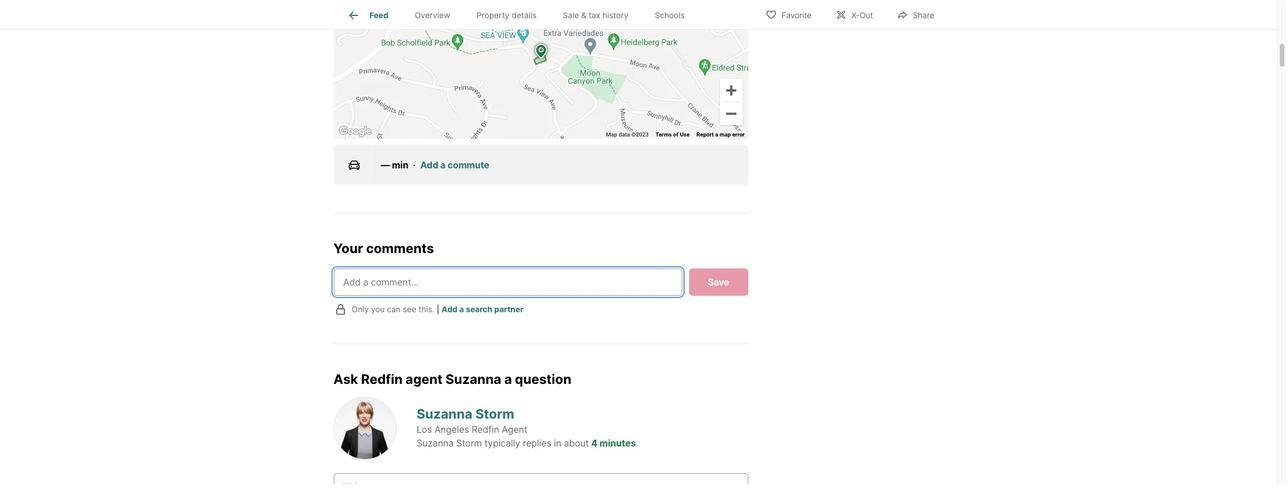 Task type: describe. For each thing, give the bounding box(es) containing it.
schools
[[655, 10, 685, 20]]

sale
[[563, 10, 579, 20]]

0 horizontal spatial redfin
[[361, 372, 403, 388]]

a left search
[[459, 305, 464, 315]]

map
[[606, 132, 617, 138]]

overview tab
[[402, 2, 464, 29]]

overview
[[415, 10, 450, 20]]

map data ©2023
[[606, 132, 649, 138]]

angeles
[[435, 424, 469, 436]]

see
[[403, 305, 416, 315]]

schools tab
[[642, 2, 698, 29]]

a left commute
[[440, 160, 446, 171]]

map
[[720, 132, 731, 138]]

minutes
[[600, 438, 636, 449]]

—
[[381, 160, 390, 171]]

©2023
[[632, 132, 649, 138]]

Add a comment... text field
[[343, 276, 673, 289]]

question
[[515, 372, 572, 388]]

share
[[913, 10, 935, 20]]

— min · add a commute
[[381, 160, 490, 171]]

of
[[673, 132, 679, 138]]

x-out button
[[826, 3, 883, 26]]

1 vertical spatial suzanna
[[417, 407, 472, 423]]

comments
[[366, 241, 434, 257]]

use
[[680, 132, 690, 138]]

|
[[437, 305, 439, 315]]

property
[[477, 10, 510, 20]]

add a commute button
[[420, 158, 490, 172]]

favorite
[[782, 10, 812, 20]]

1 horizontal spatial add
[[442, 305, 458, 315]]

2 vertical spatial suzanna
[[417, 438, 454, 449]]

you
[[371, 305, 385, 315]]

x-out
[[852, 10, 873, 20]]

agent
[[406, 372, 443, 388]]

your comments
[[334, 241, 434, 257]]

your
[[334, 241, 363, 257]]

0 vertical spatial add
[[420, 160, 438, 171]]

tax
[[589, 10, 600, 20]]

this.
[[419, 305, 435, 315]]

·
[[413, 160, 416, 171]]

feed link
[[347, 9, 388, 22]]

commute
[[448, 160, 490, 171]]

x-
[[852, 10, 860, 20]]

save
[[708, 277, 730, 288]]

a left question
[[504, 372, 512, 388]]

feed
[[370, 10, 388, 20]]

typically
[[485, 438, 520, 449]]

0 vertical spatial suzanna
[[446, 372, 501, 388]]

history
[[603, 10, 629, 20]]

property details
[[477, 10, 537, 20]]

search
[[466, 305, 493, 315]]

share button
[[888, 3, 944, 26]]

min
[[392, 160, 409, 171]]



Task type: vqa. For each thing, say whether or not it's contained in the screenshot.
"Property"
yes



Task type: locate. For each thing, give the bounding box(es) containing it.
in
[[554, 438, 562, 449]]

a left map
[[715, 132, 718, 138]]

ask redfin agent suzanna a question
[[334, 372, 572, 388]]

1 horizontal spatial redfin
[[472, 424, 499, 436]]

a
[[715, 132, 718, 138], [440, 160, 446, 171], [459, 305, 464, 315], [504, 372, 512, 388]]

Write a message... text field
[[343, 481, 739, 485]]

map region
[[324, 0, 761, 240]]

suzanna up suzanna storm link
[[446, 372, 501, 388]]

terms
[[656, 132, 672, 138]]

| add a search partner
[[437, 305, 524, 315]]

agent
[[502, 424, 528, 436]]

los
[[417, 424, 432, 436]]

report a map error link
[[697, 132, 745, 138]]

los angeles redfin agentsuzanna storm image
[[334, 397, 396, 460]]

1 vertical spatial storm
[[456, 438, 482, 449]]

suzanna storm link
[[417, 407, 514, 423]]

property details tab
[[464, 2, 550, 29]]

0 horizontal spatial add
[[420, 160, 438, 171]]

redfin right ask
[[361, 372, 403, 388]]

tab list
[[334, 0, 707, 29]]

storm down angeles
[[456, 438, 482, 449]]

storm
[[476, 407, 514, 423], [456, 438, 482, 449]]

add right "|"
[[442, 305, 458, 315]]

0 vertical spatial redfin
[[361, 372, 403, 388]]

only you can see this.
[[352, 305, 435, 315]]

storm up agent
[[476, 407, 514, 423]]

can
[[387, 305, 401, 315]]

data
[[619, 132, 630, 138]]

partner
[[494, 305, 524, 315]]

tab list containing feed
[[334, 0, 707, 29]]

report
[[697, 132, 714, 138]]

suzanna storm los angeles redfin agent suzanna storm typically replies in about 4 minutes
[[417, 407, 636, 449]]

suzanna up angeles
[[417, 407, 472, 423]]

1 vertical spatial redfin
[[472, 424, 499, 436]]

error
[[732, 132, 745, 138]]

save button
[[689, 269, 748, 296]]

sale & tax history tab
[[550, 2, 642, 29]]

only
[[352, 305, 369, 315]]

4
[[592, 438, 598, 449]]

terms of use link
[[656, 132, 690, 138]]

add right ·
[[420, 160, 438, 171]]

suzanna down the los at bottom left
[[417, 438, 454, 449]]

redfin up typically
[[472, 424, 499, 436]]

ask
[[334, 372, 358, 388]]

sale & tax history
[[563, 10, 629, 20]]

report a map error
[[697, 132, 745, 138]]

redfin inside suzanna storm los angeles redfin agent suzanna storm typically replies in about 4 minutes
[[472, 424, 499, 436]]

&
[[581, 10, 587, 20]]

google image
[[336, 124, 374, 139]]

0 vertical spatial storm
[[476, 407, 514, 423]]

add
[[420, 160, 438, 171], [442, 305, 458, 315]]

details
[[512, 10, 537, 20]]

favorite button
[[756, 3, 821, 26]]

out
[[860, 10, 873, 20]]

redfin
[[361, 372, 403, 388], [472, 424, 499, 436]]

1 vertical spatial add
[[442, 305, 458, 315]]

suzanna
[[446, 372, 501, 388], [417, 407, 472, 423], [417, 438, 454, 449]]

about
[[564, 438, 589, 449]]

replies
[[523, 438, 552, 449]]

terms of use
[[656, 132, 690, 138]]

add a search partner button
[[442, 305, 524, 315]]



